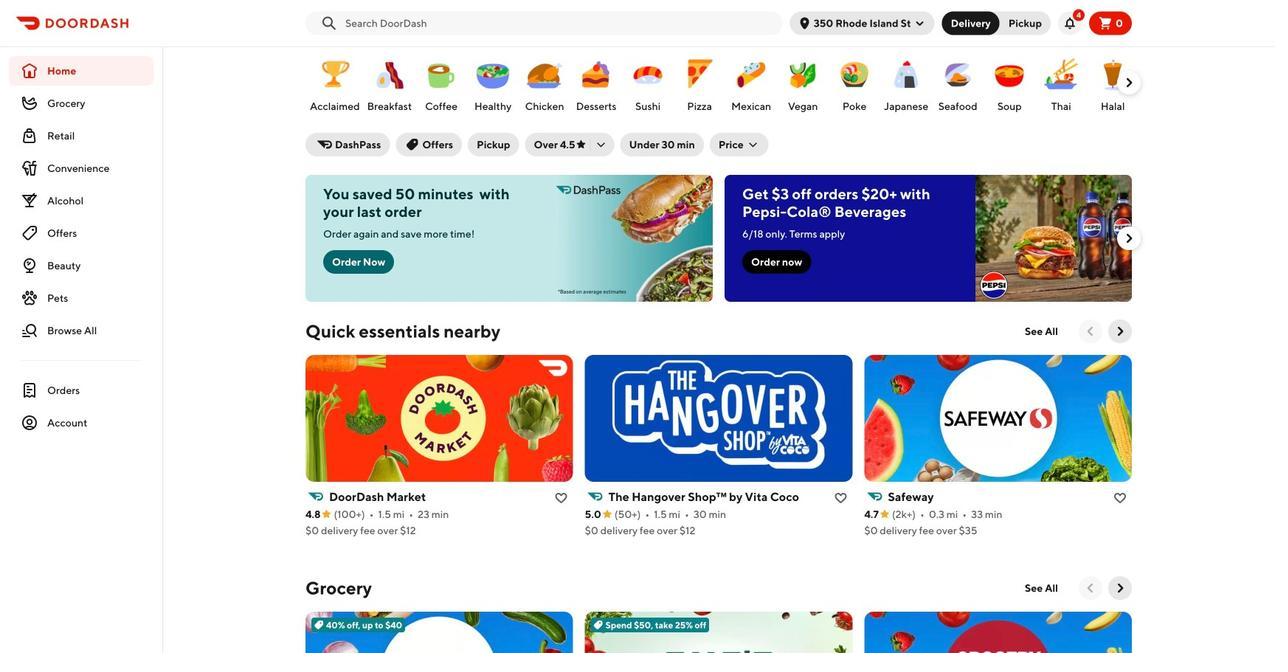 Task type: describe. For each thing, give the bounding box(es) containing it.
toggle order method (delivery or pickup) option group
[[942, 11, 1051, 35]]

next button of carousel image for 1st the previous button of carousel icon
[[1113, 324, 1128, 339]]

1 previous button of carousel image from the top
[[1083, 324, 1098, 339]]

0 vertical spatial next button of carousel image
[[1122, 231, 1136, 246]]

next button of carousel image
[[1122, 75, 1136, 90]]

2 previous button of carousel image from the top
[[1083, 581, 1098, 595]]



Task type: locate. For each thing, give the bounding box(es) containing it.
notification bell image
[[1064, 17, 1076, 29]]

2 horizontal spatial click to add this store to your saved list image
[[1114, 492, 1126, 504]]

None button
[[942, 11, 1000, 35], [991, 11, 1051, 35], [942, 11, 1000, 35], [991, 11, 1051, 35]]

2 vertical spatial next button of carousel image
[[1113, 581, 1128, 595]]

0 vertical spatial previous button of carousel image
[[1083, 324, 1098, 339]]

Store search: begin typing to search for stores available on DoorDash text field
[[345, 16, 774, 31]]

1 vertical spatial next button of carousel image
[[1113, 324, 1128, 339]]

next button of carousel image for first the previous button of carousel icon from the bottom
[[1113, 581, 1128, 595]]

1 horizontal spatial click to add this store to your saved list image
[[835, 492, 847, 504]]

3 click to add this store to your saved list image from the left
[[1114, 492, 1126, 504]]

previous button of carousel image
[[1083, 324, 1098, 339], [1083, 581, 1098, 595]]

0 horizontal spatial click to add this store to your saved list image
[[555, 492, 567, 504]]

click to add this store to your saved list image
[[555, 492, 567, 504], [835, 492, 847, 504], [1114, 492, 1126, 504]]

1 click to add this store to your saved list image from the left
[[555, 492, 567, 504]]

1 vertical spatial previous button of carousel image
[[1083, 581, 1098, 595]]

2 click to add this store to your saved list image from the left
[[835, 492, 847, 504]]

next button of carousel image
[[1122, 231, 1136, 246], [1113, 324, 1128, 339], [1113, 581, 1128, 595]]



Task type: vqa. For each thing, say whether or not it's contained in the screenshot.
second MILK from left
no



